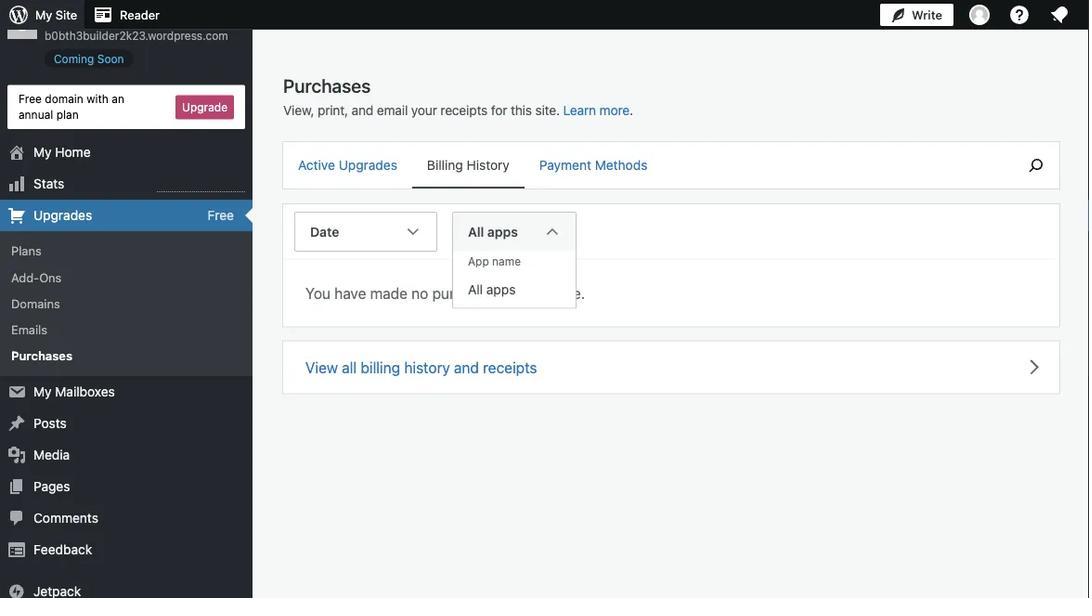 Task type: locate. For each thing, give the bounding box(es) containing it.
2 vertical spatial my
[[33, 384, 52, 399]]

my for my home
[[33, 144, 52, 160]]

receipts inside purchases view, print, and email your receipts for this site. learn more .
[[441, 103, 488, 118]]

0 vertical spatial all apps
[[468, 224, 518, 239]]

free down highest hourly views 0 image
[[208, 208, 234, 223]]

app name
[[468, 255, 521, 268]]

all apps
[[468, 224, 518, 239], [468, 281, 516, 297]]

all apps down app name
[[468, 281, 516, 297]]

all inside list box
[[468, 281, 483, 297]]

date button
[[294, 212, 438, 598]]

posts
[[33, 416, 67, 431]]

2 all apps from the top
[[468, 281, 516, 297]]

stats
[[33, 176, 64, 191]]

domain
[[45, 92, 83, 105]]

mailboxes
[[55, 384, 115, 399]]

date
[[310, 224, 339, 239]]

free inside 'free domain with an annual plan'
[[19, 92, 42, 105]]

free
[[19, 92, 42, 105], [208, 208, 234, 223]]

0 vertical spatial upgrades
[[339, 157, 397, 173]]

history
[[404, 358, 450, 376]]

active upgrades
[[298, 157, 397, 173]]

0 vertical spatial free
[[19, 92, 42, 105]]

site.
[[535, 103, 560, 118], [557, 284, 585, 302]]

purchases down emails
[[11, 349, 72, 363]]

for down name
[[506, 284, 525, 302]]

free for free domain with an annual plan
[[19, 92, 42, 105]]

0 horizontal spatial purchases
[[11, 349, 72, 363]]

all up app
[[468, 224, 484, 239]]

all apps list box
[[452, 251, 577, 309]]

upgrades down stats
[[33, 208, 92, 223]]

upgrades right active
[[339, 157, 397, 173]]

1 horizontal spatial free
[[208, 208, 234, 223]]

all
[[468, 224, 484, 239], [468, 281, 483, 297]]

site. inside purchases view, print, and email your receipts for this site. learn more .
[[535, 103, 560, 118]]

my inside "link"
[[33, 384, 52, 399]]

0 horizontal spatial free
[[19, 92, 42, 105]]

apps
[[487, 224, 518, 239], [486, 281, 516, 297]]

my mailboxes link
[[0, 376, 253, 408]]

1 vertical spatial purchases
[[11, 349, 72, 363]]

all apps link
[[453, 271, 576, 308]]

0 horizontal spatial and
[[352, 103, 374, 118]]

0 vertical spatial this
[[511, 103, 532, 118]]

0 vertical spatial for
[[491, 103, 507, 118]]

this
[[511, 103, 532, 118], [529, 284, 553, 302]]

media link
[[0, 439, 253, 471]]

reader link
[[85, 0, 167, 30]]

and
[[352, 103, 374, 118], [454, 358, 479, 376]]

an
[[112, 92, 124, 105]]

free for free
[[208, 208, 234, 223]]

for
[[491, 103, 507, 118], [506, 284, 525, 302]]

all apps up app name
[[468, 224, 518, 239]]

coming soon
[[54, 52, 124, 65]]

site left the title
[[45, 10, 68, 25]]

no
[[412, 284, 428, 302]]

billing history link
[[412, 142, 525, 187]]

stats link
[[0, 168, 253, 200]]

methods
[[595, 157, 648, 173]]

purchases inside purchases view, print, and email your receipts for this site. learn more .
[[283, 74, 371, 96]]

apps up name
[[487, 224, 518, 239]]

none search field inside the purchases main content
[[1013, 142, 1060, 189]]

view all billing history and receipts
[[306, 358, 537, 376]]

name
[[492, 255, 521, 268]]

1 vertical spatial my
[[33, 144, 52, 160]]

free domain with an annual plan
[[19, 92, 124, 121]]

1 vertical spatial and
[[454, 358, 479, 376]]

purchases view, print, and email your receipts for this site. learn more .
[[283, 74, 633, 118]]

help image
[[1009, 4, 1031, 26]]

my up posts
[[33, 384, 52, 399]]

your
[[411, 103, 437, 118]]

1 horizontal spatial and
[[454, 358, 479, 376]]

0 horizontal spatial upgrades
[[33, 208, 92, 223]]

1 vertical spatial all apps
[[468, 281, 516, 297]]

menu containing active upgrades
[[283, 142, 1004, 189]]

1 vertical spatial upgrades
[[33, 208, 92, 223]]

1 vertical spatial all
[[468, 281, 483, 297]]

1 all apps from the top
[[468, 224, 518, 239]]

0 vertical spatial purchases
[[283, 74, 371, 96]]

and right the history
[[454, 358, 479, 376]]

1 horizontal spatial purchases
[[283, 74, 371, 96]]

my site link
[[0, 0, 85, 30]]

feedback link
[[0, 534, 253, 566]]

you have made no purchases for this site.
[[306, 284, 585, 302]]

add-
[[11, 270, 39, 284]]

pages link
[[0, 471, 253, 502]]

0 vertical spatial site.
[[535, 103, 560, 118]]

1 vertical spatial free
[[208, 208, 234, 223]]

b0bth3builder2k23.wordpress.com
[[45, 29, 228, 42]]

apps inside list box
[[486, 281, 516, 297]]

free up the annual plan
[[19, 92, 42, 105]]

receipts right your at the top left of page
[[441, 103, 488, 118]]

receipts
[[441, 103, 488, 118], [483, 358, 537, 376]]

and right print,
[[352, 103, 374, 118]]

menu
[[283, 142, 1004, 189]]

0 vertical spatial receipts
[[441, 103, 488, 118]]

for up "history"
[[491, 103, 507, 118]]

email
[[377, 103, 408, 118]]

write link
[[880, 0, 954, 30]]

0 vertical spatial and
[[352, 103, 374, 118]]

plans
[[11, 244, 42, 258]]

site
[[56, 8, 77, 22], [45, 10, 68, 25]]

my mailboxes
[[33, 384, 115, 399]]

billing
[[361, 358, 400, 376]]

domains link
[[0, 290, 253, 316]]

view,
[[283, 103, 314, 118]]

reader
[[120, 8, 160, 22]]

payment methods link
[[525, 142, 663, 187]]

img image
[[7, 582, 26, 598]]

purchases
[[283, 74, 371, 96], [11, 349, 72, 363]]

site title b0bth3builder2k23.wordpress.com
[[45, 10, 228, 42]]

receipts down "all apps" link
[[483, 358, 537, 376]]

2 all from the top
[[468, 281, 483, 297]]

my left home at the top left of the page
[[33, 144, 52, 160]]

menu inside the purchases main content
[[283, 142, 1004, 189]]

0 vertical spatial my
[[35, 8, 52, 22]]

apps down name
[[486, 281, 516, 297]]

0 vertical spatial all
[[468, 224, 484, 239]]

all down app
[[468, 281, 483, 297]]

for inside purchases view, print, and email your receipts for this site. learn more .
[[491, 103, 507, 118]]

coming
[[54, 52, 94, 65]]

1 horizontal spatial upgrades
[[339, 157, 397, 173]]

and inside purchases view, print, and email your receipts for this site. learn more .
[[352, 103, 374, 118]]

upgrades
[[339, 157, 397, 173], [33, 208, 92, 223]]

my
[[35, 8, 52, 22], [33, 144, 52, 160], [33, 384, 52, 399]]

my left the title
[[35, 8, 52, 22]]

my home link
[[0, 137, 253, 168]]

None search field
[[1013, 142, 1060, 189]]

1 vertical spatial receipts
[[483, 358, 537, 376]]

manage your notifications image
[[1048, 4, 1071, 26]]

purchases main content
[[283, 73, 1060, 598]]

1 vertical spatial apps
[[486, 281, 516, 297]]

purchases up print,
[[283, 74, 371, 96]]

upgrade
[[182, 101, 228, 114]]



Task type: vqa. For each thing, say whether or not it's contained in the screenshot.
second Img from the bottom
no



Task type: describe. For each thing, give the bounding box(es) containing it.
billing history
[[427, 157, 510, 173]]

billing
[[427, 157, 463, 173]]

add-ons link
[[0, 264, 253, 290]]

annual plan
[[19, 108, 79, 121]]

media
[[33, 447, 70, 463]]

comments link
[[0, 502, 253, 534]]

payment
[[539, 157, 592, 173]]

pages
[[33, 479, 70, 494]]

1 all from the top
[[468, 224, 484, 239]]

site inside site title b0bth3builder2k23.wordpress.com
[[45, 10, 68, 25]]

history
[[467, 157, 510, 173]]

my home
[[33, 144, 91, 160]]

posts link
[[0, 408, 253, 439]]

learn more
[[563, 103, 630, 118]]

view
[[306, 358, 338, 376]]

soon
[[97, 52, 124, 65]]

.
[[630, 103, 633, 118]]

print,
[[318, 103, 348, 118]]

app
[[468, 255, 489, 268]]

upgrades inside 'link'
[[339, 157, 397, 173]]

my for my mailboxes
[[33, 384, 52, 399]]

feedback
[[33, 542, 92, 557]]

write
[[912, 8, 943, 22]]

have
[[335, 284, 366, 302]]

open search image
[[1013, 154, 1060, 176]]

purchases for purchases view, print, and email your receipts for this site. learn more .
[[283, 74, 371, 96]]

purchases link
[[0, 343, 253, 369]]

title
[[71, 10, 97, 25]]

plans link
[[0, 238, 253, 264]]

payment methods
[[539, 157, 648, 173]]

active upgrades link
[[283, 142, 412, 187]]

this inside purchases view, print, and email your receipts for this site. learn more .
[[511, 103, 532, 118]]

my profile image
[[970, 5, 990, 25]]

home
[[55, 144, 91, 160]]

with
[[87, 92, 109, 105]]

upgrade button
[[176, 95, 234, 119]]

all apps inside list box
[[468, 281, 516, 297]]

domains
[[11, 296, 60, 310]]

my for my site
[[35, 8, 52, 22]]

add-ons
[[11, 270, 62, 284]]

you
[[306, 284, 331, 302]]

active
[[298, 157, 335, 173]]

purchases for purchases
[[11, 349, 72, 363]]

1 vertical spatial site.
[[557, 284, 585, 302]]

made
[[370, 284, 408, 302]]

highest hourly views 0 image
[[157, 180, 245, 192]]

purchases
[[432, 284, 502, 302]]

my site
[[35, 8, 77, 22]]

emails
[[11, 322, 47, 336]]

0 vertical spatial apps
[[487, 224, 518, 239]]

site up coming
[[56, 8, 77, 22]]

emails link
[[0, 316, 253, 343]]

view all billing history and receipts link
[[283, 341, 1060, 393]]

comments
[[33, 510, 98, 526]]

all
[[342, 358, 357, 376]]

ons
[[39, 270, 62, 284]]

learn more link
[[563, 103, 630, 118]]

1 vertical spatial for
[[506, 284, 525, 302]]

1 vertical spatial this
[[529, 284, 553, 302]]

receipts inside view all billing history and receipts link
[[483, 358, 537, 376]]



